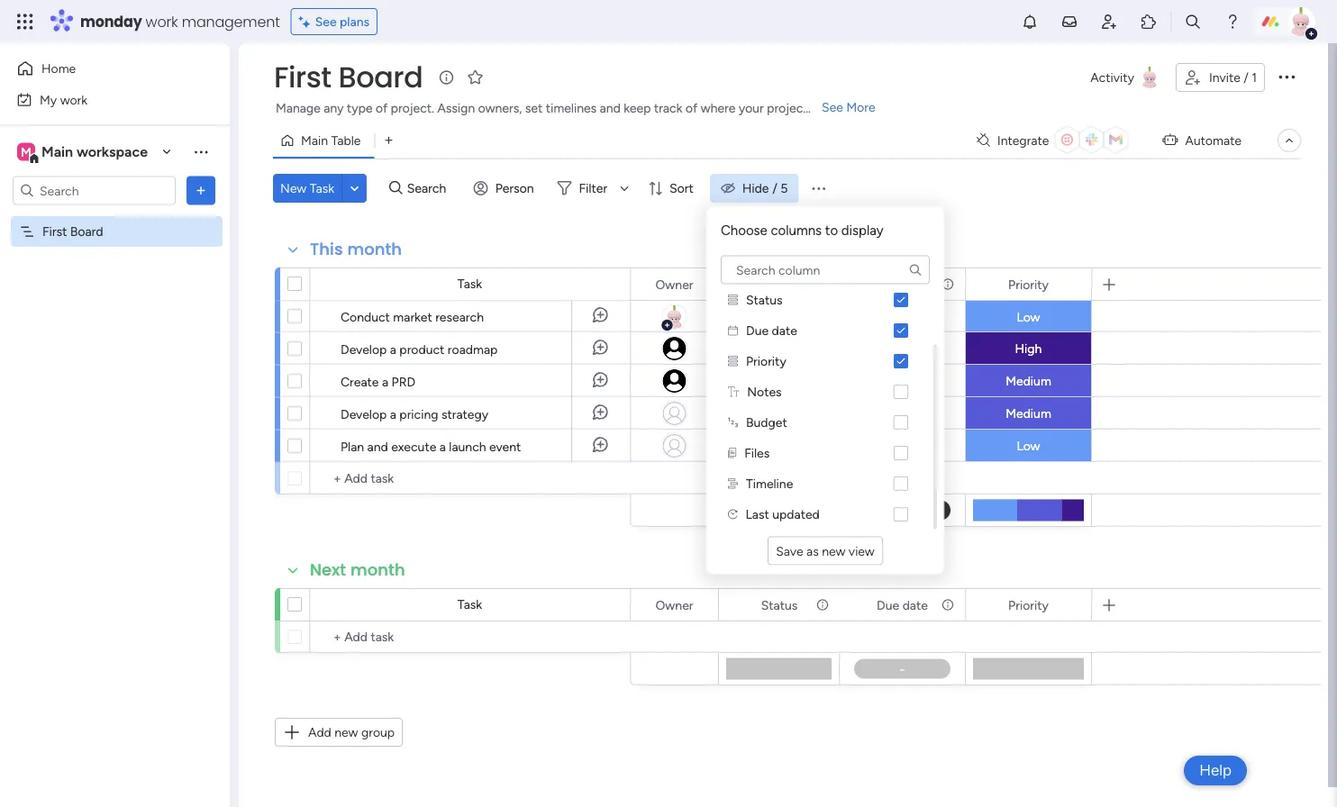 Task type: locate. For each thing, give the bounding box(es) containing it.
Owner field
[[651, 274, 698, 294], [651, 595, 698, 615]]

0 vertical spatial task
[[310, 181, 334, 196]]

group
[[361, 725, 395, 740]]

4 nov from the top
[[887, 404, 909, 419]]

first up "manage"
[[274, 57, 331, 97]]

stuck
[[763, 373, 795, 389]]

1 horizontal spatial new
[[822, 543, 846, 559]]

work
[[146, 11, 178, 32], [60, 92, 87, 107]]

main left table
[[301, 133, 328, 148]]

arrow down image
[[614, 178, 635, 199]]

v2 calendar view small outline image
[[728, 325, 738, 335]]

new right add
[[334, 725, 358, 740]]

on right files at the bottom right of the page
[[791, 438, 806, 454]]

month inside the next month field
[[350, 559, 405, 582]]

due date up done at the top of page
[[746, 323, 797, 338]]

v2 small numbers digit column outline image
[[728, 417, 738, 427]]

column information image
[[815, 277, 830, 291], [941, 277, 955, 291], [941, 598, 955, 612]]

month
[[347, 238, 402, 261], [350, 559, 405, 582]]

view
[[849, 543, 875, 559]]

updated
[[772, 506, 820, 522]]

0 vertical spatial board
[[338, 57, 423, 97]]

0 vertical spatial working
[[741, 310, 788, 325]]

due right v2 calendar view small outline image
[[746, 323, 769, 338]]

month inside the this month field
[[347, 238, 402, 261]]

workspace options image
[[192, 143, 210, 161]]

1 vertical spatial on
[[791, 406, 806, 421]]

nov 14
[[887, 372, 923, 386]]

0 vertical spatial due date
[[877, 277, 928, 292]]

this month
[[310, 238, 402, 261]]

v2 status outline image up v2 calendar view small outline image
[[728, 295, 738, 305]]

nov
[[887, 308, 909, 322], [887, 339, 909, 354], [887, 372, 908, 386], [887, 404, 909, 419], [887, 437, 909, 451]]

0 vertical spatial v2 status outline image
[[728, 295, 738, 305]]

and left keep at top left
[[600, 100, 621, 116]]

0 vertical spatial /
[[1244, 70, 1249, 85]]

1 vertical spatial medium
[[1006, 406, 1051, 421]]

owner
[[655, 277, 693, 292], [655, 597, 693, 613]]

1 due date field from the top
[[872, 274, 932, 294]]

None search field
[[706, 255, 944, 284]]

task for this month
[[458, 276, 482, 291]]

1 horizontal spatial /
[[1244, 70, 1249, 85]]

1 owner field from the top
[[651, 274, 698, 294]]

0 vertical spatial new
[[822, 543, 846, 559]]

1 vertical spatial work
[[60, 92, 87, 107]]

task inside button
[[310, 181, 334, 196]]

status
[[761, 277, 798, 292], [746, 292, 783, 307], [761, 597, 798, 613]]

2 medium from the top
[[1006, 406, 1051, 421]]

options image
[[1276, 66, 1297, 87], [192, 182, 210, 200]]

sort
[[670, 181, 694, 196]]

1 vertical spatial working on it
[[741, 406, 816, 421]]

a for prd
[[382, 374, 388, 389]]

1 horizontal spatial board
[[338, 57, 423, 97]]

0 vertical spatial it
[[809, 310, 816, 325]]

month for next month
[[350, 559, 405, 582]]

Priority field
[[1004, 274, 1053, 294], [1004, 595, 1053, 615]]

/ inside button
[[1244, 70, 1249, 85]]

0 horizontal spatial first
[[42, 224, 67, 239]]

low
[[1017, 310, 1040, 325], [1017, 438, 1040, 454]]

0 horizontal spatial new
[[334, 725, 358, 740]]

1 vertical spatial month
[[350, 559, 405, 582]]

manage
[[276, 100, 321, 116]]

task up + add task text field
[[458, 597, 482, 612]]

2 owner from the top
[[655, 597, 693, 613]]

1 vertical spatial new
[[334, 725, 358, 740]]

2 v2 status outline image from the top
[[728, 356, 738, 366]]

3 it from the top
[[809, 438, 816, 454]]

first inside list box
[[42, 224, 67, 239]]

options image right the 1 on the right top of the page
[[1276, 66, 1297, 87]]

2 due date field from the top
[[872, 595, 932, 615]]

2 vertical spatial task
[[458, 597, 482, 612]]

v2 status outline image for priority
[[728, 356, 738, 366]]

0 vertical spatial due
[[877, 277, 899, 292]]

board down search in workspace field
[[70, 224, 103, 239]]

0 vertical spatial develop
[[341, 341, 387, 357]]

nov for nov 18
[[887, 437, 909, 451]]

project.
[[391, 100, 434, 116]]

new inside button
[[334, 725, 358, 740]]

1 vertical spatial develop
[[341, 406, 387, 422]]

main inside main table button
[[301, 133, 328, 148]]

main right workspace icon
[[41, 143, 73, 160]]

2 owner field from the top
[[651, 595, 698, 615]]

task right new
[[310, 181, 334, 196]]

where
[[701, 100, 736, 116]]

0 horizontal spatial of
[[376, 100, 388, 116]]

menu image
[[809, 179, 827, 197]]

a left the product on the top left of page
[[390, 341, 396, 357]]

dapulse integrations image
[[977, 134, 990, 147]]

2 working from the top
[[741, 406, 788, 421]]

1 owner from the top
[[655, 277, 693, 292]]

1 vertical spatial v2 status outline image
[[728, 356, 738, 366]]

owner field for next month
[[651, 595, 698, 615]]

plan
[[341, 439, 364, 454]]

1 horizontal spatial work
[[146, 11, 178, 32]]

search everything image
[[1184, 13, 1202, 31]]

0 vertical spatial due date field
[[872, 274, 932, 294]]

working on it up done at the top of page
[[741, 310, 816, 325]]

2 vertical spatial due
[[877, 597, 899, 613]]

my work
[[40, 92, 87, 107]]

+ Add task text field
[[319, 626, 622, 648]]

v2 status outline image down v2 calendar view small outline image
[[728, 356, 738, 366]]

3 nov from the top
[[887, 372, 908, 386]]

1 vertical spatial options image
[[192, 182, 210, 200]]

nov 18
[[887, 437, 923, 451]]

0 vertical spatial medium
[[1006, 373, 1051, 389]]

nov left 14
[[887, 372, 908, 386]]

month right "this" at the top of page
[[347, 238, 402, 261]]

0 horizontal spatial options image
[[192, 182, 210, 200]]

0 vertical spatial see
[[315, 14, 337, 29]]

invite
[[1209, 70, 1241, 85]]

hide / 5
[[742, 181, 788, 196]]

status down columns
[[761, 277, 798, 292]]

1 horizontal spatial first
[[274, 57, 331, 97]]

on up done at the top of page
[[791, 310, 806, 325]]

nov for nov 12
[[887, 308, 909, 322]]

1 vertical spatial first board
[[42, 224, 103, 239]]

due right column information image at the bottom of page
[[877, 597, 899, 613]]

main for main workspace
[[41, 143, 73, 160]]

3 working from the top
[[741, 438, 788, 454]]

main inside workspace selection element
[[41, 143, 73, 160]]

0 horizontal spatial main
[[41, 143, 73, 160]]

1 vertical spatial owner
[[655, 597, 693, 613]]

0 vertical spatial first board
[[274, 57, 423, 97]]

1 vertical spatial low
[[1017, 438, 1040, 454]]

task up research
[[458, 276, 482, 291]]

owner for next month
[[655, 597, 693, 613]]

0 vertical spatial options image
[[1276, 66, 1297, 87]]

5 nov from the top
[[887, 437, 909, 451]]

0 vertical spatial priority field
[[1004, 274, 1053, 294]]

of right track on the top of page
[[686, 100, 698, 116]]

2 nov from the top
[[887, 339, 909, 354]]

1 vertical spatial board
[[70, 224, 103, 239]]

a left launch at the bottom of page
[[439, 439, 446, 454]]

2 develop from the top
[[341, 406, 387, 422]]

nov left 15
[[887, 404, 909, 419]]

month right next at the left bottom
[[350, 559, 405, 582]]

hide
[[742, 181, 769, 196]]

1 vertical spatial /
[[773, 181, 777, 196]]

working on it down the budget
[[741, 438, 816, 454]]

event
[[489, 439, 521, 454]]

nov for nov 15
[[887, 404, 909, 419]]

1 vertical spatial task
[[458, 276, 482, 291]]

1 vertical spatial status field
[[757, 595, 802, 615]]

0 horizontal spatial board
[[70, 224, 103, 239]]

nov for nov 14
[[887, 372, 908, 386]]

0 vertical spatial on
[[791, 310, 806, 325]]

v2 search image
[[389, 178, 403, 198]]

nov left the 13
[[887, 339, 909, 354]]

a for product
[[390, 341, 396, 357]]

Next month field
[[305, 559, 410, 582]]

develop down create
[[341, 406, 387, 422]]

main
[[301, 133, 328, 148], [41, 143, 73, 160]]

date
[[903, 277, 928, 292], [772, 323, 797, 338], [903, 597, 928, 613]]

1 vertical spatial working
[[741, 406, 788, 421]]

0 horizontal spatial /
[[773, 181, 777, 196]]

your
[[739, 100, 764, 116]]

high
[[1015, 341, 1042, 356]]

1 vertical spatial due date
[[746, 323, 797, 338]]

2 vertical spatial it
[[809, 438, 816, 454]]

see left more
[[822, 100, 843, 115]]

any
[[324, 100, 344, 116]]

develop
[[341, 341, 387, 357], [341, 406, 387, 422]]

see left plans
[[315, 14, 337, 29]]

add view image
[[385, 134, 392, 147]]

plan and execute a launch event
[[341, 439, 521, 454]]

see inside see plans button
[[315, 14, 337, 29]]

due left search icon
[[877, 277, 899, 292]]

angle down image
[[350, 182, 359, 195]]

working down "notes"
[[741, 406, 788, 421]]

12
[[912, 308, 923, 322]]

1 horizontal spatial and
[[600, 100, 621, 116]]

notifications image
[[1021, 13, 1039, 31]]

due date right column information image at the bottom of page
[[877, 597, 928, 613]]

see more link
[[820, 98, 877, 116]]

board up type
[[338, 57, 423, 97]]

work right monday
[[146, 11, 178, 32]]

status field down columns
[[757, 274, 802, 294]]

options image down workspace options image
[[192, 182, 210, 200]]

new task button
[[273, 174, 342, 203]]

due date field up nov 12
[[872, 274, 932, 294]]

due date up nov 12
[[877, 277, 928, 292]]

timelines
[[546, 100, 597, 116]]

see
[[315, 14, 337, 29], [822, 100, 843, 115]]

0 vertical spatial work
[[146, 11, 178, 32]]

status left column information image at the bottom of page
[[761, 597, 798, 613]]

a left pricing
[[390, 406, 396, 422]]

of right type
[[376, 100, 388, 116]]

it right the budget
[[809, 406, 816, 421]]

2 on from the top
[[791, 406, 806, 421]]

0 horizontal spatial and
[[367, 439, 388, 454]]

see more
[[822, 100, 876, 115]]

person button
[[466, 174, 545, 203]]

medium
[[1006, 373, 1051, 389], [1006, 406, 1051, 421]]

2 vertical spatial on
[[791, 438, 806, 454]]

work for my
[[60, 92, 87, 107]]

1 vertical spatial see
[[822, 100, 843, 115]]

and right plan
[[367, 439, 388, 454]]

1 vertical spatial priority field
[[1004, 595, 1053, 615]]

management
[[182, 11, 280, 32]]

1 nov from the top
[[887, 308, 909, 322]]

status field left column information image at the bottom of page
[[757, 595, 802, 615]]

plans
[[340, 14, 370, 29]]

a left prd
[[382, 374, 388, 389]]

v2 status outline image for status
[[728, 295, 738, 305]]

due date field down view
[[872, 595, 932, 615]]

0 horizontal spatial first board
[[42, 224, 103, 239]]

1 horizontal spatial of
[[686, 100, 698, 116]]

2 priority field from the top
[[1004, 595, 1053, 615]]

roadmap
[[448, 341, 498, 357]]

0 vertical spatial owner field
[[651, 274, 698, 294]]

apps image
[[1140, 13, 1158, 31]]

work inside button
[[60, 92, 87, 107]]

first board inside 'first board' list box
[[42, 224, 103, 239]]

option
[[0, 215, 230, 219]]

on
[[791, 310, 806, 325], [791, 406, 806, 421], [791, 438, 806, 454]]

2 vertical spatial working on it
[[741, 438, 816, 454]]

1 vertical spatial and
[[367, 439, 388, 454]]

working up done at the top of page
[[741, 310, 788, 325]]

/
[[1244, 70, 1249, 85], [773, 181, 777, 196]]

owner field for this month
[[651, 274, 698, 294]]

of
[[376, 100, 388, 116], [686, 100, 698, 116]]

first
[[274, 57, 331, 97], [42, 224, 67, 239]]

new right as
[[822, 543, 846, 559]]

due for 1st due date field
[[877, 277, 899, 292]]

see inside see more 'link'
[[822, 100, 843, 115]]

1 horizontal spatial see
[[822, 100, 843, 115]]

add new group
[[308, 725, 395, 740]]

save as new view
[[776, 543, 875, 559]]

nov 13
[[887, 339, 923, 354]]

1 horizontal spatial main
[[301, 133, 328, 148]]

0 vertical spatial working on it
[[741, 310, 816, 325]]

select product image
[[16, 13, 34, 31]]

0 vertical spatial status field
[[757, 274, 802, 294]]

1 develop from the top
[[341, 341, 387, 357]]

0 horizontal spatial see
[[315, 14, 337, 29]]

it right files at the bottom right of the page
[[809, 438, 816, 454]]

1 v2 status outline image from the top
[[728, 295, 738, 305]]

0 vertical spatial owner
[[655, 277, 693, 292]]

Due date field
[[872, 274, 932, 294], [872, 595, 932, 615]]

3 working on it from the top
[[741, 438, 816, 454]]

0 horizontal spatial work
[[60, 92, 87, 107]]

/ left 5
[[773, 181, 777, 196]]

13
[[912, 339, 923, 354]]

first board up type
[[274, 57, 423, 97]]

0 vertical spatial date
[[903, 277, 928, 292]]

board inside list box
[[70, 224, 103, 239]]

choose
[[721, 223, 767, 239]]

3 on from the top
[[791, 438, 806, 454]]

1 vertical spatial due date field
[[872, 595, 932, 615]]

1 horizontal spatial options image
[[1276, 66, 1297, 87]]

monday work management
[[80, 11, 280, 32]]

as
[[806, 543, 819, 559]]

develop down 'conduct'
[[341, 341, 387, 357]]

Status field
[[757, 274, 802, 294], [757, 595, 802, 615]]

it down search column search field
[[809, 310, 816, 325]]

1 vertical spatial owner field
[[651, 595, 698, 615]]

work right the my
[[60, 92, 87, 107]]

nov left 12 on the right top of the page
[[887, 308, 909, 322]]

0 vertical spatial month
[[347, 238, 402, 261]]

nov left 18
[[887, 437, 909, 451]]

first board down search in workspace field
[[42, 224, 103, 239]]

1 vertical spatial first
[[42, 224, 67, 239]]

m
[[21, 144, 31, 159]]

owner for this month
[[655, 277, 693, 292]]

this
[[310, 238, 343, 261]]

working down the budget
[[741, 438, 788, 454]]

product
[[399, 341, 445, 357]]

on right the budget
[[791, 406, 806, 421]]

1 vertical spatial it
[[809, 406, 816, 421]]

prd
[[392, 374, 415, 389]]

1 horizontal spatial first board
[[274, 57, 423, 97]]

working on it down "notes"
[[741, 406, 816, 421]]

due for 1st due date field from the bottom of the page
[[877, 597, 899, 613]]

1 low from the top
[[1017, 310, 1040, 325]]

task
[[310, 181, 334, 196], [458, 276, 482, 291], [458, 597, 482, 612]]

0 vertical spatial low
[[1017, 310, 1040, 325]]

5
[[781, 181, 788, 196]]

First Board field
[[269, 57, 427, 97]]

develop a product roadmap
[[341, 341, 498, 357]]

/ left the 1 on the right top of the page
[[1244, 70, 1249, 85]]

v2 status outline image
[[728, 295, 738, 305], [728, 356, 738, 366]]

and
[[600, 100, 621, 116], [367, 439, 388, 454]]

2 vertical spatial working
[[741, 438, 788, 454]]

first down search in workspace field
[[42, 224, 67, 239]]



Task type: vqa. For each thing, say whether or not it's contained in the screenshot.
1st [OBJECT OBJECT] Element from the top
no



Task type: describe. For each thing, give the bounding box(es) containing it.
main for main table
[[301, 133, 328, 148]]

small timeline column outline image
[[728, 478, 738, 488]]

strategy
[[441, 406, 488, 422]]

ruby anderson image
[[1287, 7, 1316, 36]]

2 it from the top
[[809, 406, 816, 421]]

add new group button
[[275, 718, 403, 747]]

sort button
[[641, 174, 704, 203]]

nov 15
[[887, 404, 923, 419]]

This month field
[[305, 238, 406, 261]]

help
[[1199, 761, 1232, 780]]

2 of from the left
[[686, 100, 698, 116]]

1
[[1252, 70, 1257, 85]]

market
[[393, 309, 432, 324]]

to
[[825, 223, 838, 239]]

type
[[347, 100, 373, 116]]

manage any type of project. assign owners, set timelines and keep track of where your project stands.
[[276, 100, 851, 116]]

new
[[280, 181, 307, 196]]

done
[[764, 341, 794, 356]]

v2 pulse updated log image
[[728, 509, 738, 519]]

next
[[310, 559, 346, 582]]

workspace
[[77, 143, 148, 160]]

filter button
[[550, 174, 635, 203]]

collapse board header image
[[1282, 133, 1297, 148]]

last
[[746, 506, 769, 522]]

work for monday
[[146, 11, 178, 32]]

timeline
[[746, 476, 793, 491]]

new task
[[280, 181, 334, 196]]

my
[[40, 92, 57, 107]]

activity button
[[1083, 63, 1169, 92]]

see plans button
[[291, 8, 378, 35]]

+ Add task text field
[[319, 468, 622, 489]]

more
[[846, 100, 876, 115]]

1 status field from the top
[[757, 274, 802, 294]]

choose columns to display
[[721, 223, 884, 239]]

2 status field from the top
[[757, 595, 802, 615]]

set
[[525, 100, 543, 116]]

1 working from the top
[[741, 310, 788, 325]]

develop for develop a product roadmap
[[341, 341, 387, 357]]

search image
[[908, 263, 923, 277]]

add to favorites image
[[466, 68, 484, 86]]

0 vertical spatial and
[[600, 100, 621, 116]]

invite / 1 button
[[1176, 63, 1265, 92]]

2 working on it from the top
[[741, 406, 816, 421]]

show board description image
[[435, 68, 457, 86]]

develop a pricing strategy
[[341, 406, 488, 422]]

2 vertical spatial date
[[903, 597, 928, 613]]

main table
[[301, 133, 361, 148]]

2 vertical spatial priority
[[1008, 597, 1049, 613]]

Search in workspace field
[[38, 180, 150, 201]]

Search field
[[403, 176, 457, 201]]

1 vertical spatial due
[[746, 323, 769, 338]]

save as new view button
[[768, 537, 883, 565]]

conduct market research
[[341, 309, 484, 324]]

create
[[341, 374, 379, 389]]

invite members image
[[1100, 13, 1118, 31]]

add
[[308, 725, 331, 740]]

status up done at the top of page
[[746, 292, 783, 307]]

2 vertical spatial due date
[[877, 597, 928, 613]]

project
[[767, 100, 808, 116]]

column information image
[[815, 598, 830, 612]]

14
[[911, 372, 923, 386]]

conduct
[[341, 309, 390, 324]]

track
[[654, 100, 682, 116]]

18
[[911, 437, 923, 451]]

task for next month
[[458, 597, 482, 612]]

autopilot image
[[1163, 128, 1178, 151]]

month for this month
[[347, 238, 402, 261]]

launch
[[449, 439, 486, 454]]

nov for nov 13
[[887, 339, 909, 354]]

/ for 1
[[1244, 70, 1249, 85]]

1 vertical spatial priority
[[746, 353, 786, 369]]

display
[[841, 223, 884, 239]]

first board list box
[[0, 213, 230, 490]]

Search column search field
[[721, 255, 930, 284]]

1 medium from the top
[[1006, 373, 1051, 389]]

my work button
[[11, 85, 194, 114]]

a for pricing
[[390, 406, 396, 422]]

files
[[744, 445, 770, 460]]

main table button
[[273, 126, 374, 155]]

owners,
[[478, 100, 522, 116]]

new inside "button"
[[822, 543, 846, 559]]

columns
[[771, 223, 822, 239]]

help button
[[1184, 756, 1247, 786]]

1 priority field from the top
[[1004, 274, 1053, 294]]

person
[[495, 181, 534, 196]]

0 vertical spatial priority
[[1008, 277, 1049, 292]]

activity
[[1091, 70, 1134, 85]]

workspace image
[[17, 142, 35, 162]]

1 vertical spatial date
[[772, 323, 797, 338]]

research
[[435, 309, 484, 324]]

pricing
[[399, 406, 438, 422]]

see for see plans
[[315, 14, 337, 29]]

assign
[[437, 100, 475, 116]]

keep
[[624, 100, 651, 116]]

stands.
[[811, 100, 851, 116]]

see for see more
[[822, 100, 843, 115]]

save
[[776, 543, 803, 559]]

integrate
[[997, 133, 1049, 148]]

workspace selection element
[[17, 141, 150, 164]]

create a prd
[[341, 374, 415, 389]]

notes
[[747, 384, 782, 399]]

help image
[[1224, 13, 1242, 31]]

last updated
[[746, 506, 820, 522]]

inbox image
[[1061, 13, 1079, 31]]

/ for 5
[[773, 181, 777, 196]]

1 it from the top
[[809, 310, 816, 325]]

home
[[41, 61, 76, 76]]

nov 12
[[887, 308, 923, 322]]

execute
[[391, 439, 436, 454]]

1 working on it from the top
[[741, 310, 816, 325]]

monday
[[80, 11, 142, 32]]

dapulse text column image
[[728, 387, 739, 396]]

see plans
[[315, 14, 370, 29]]

1 of from the left
[[376, 100, 388, 116]]

0 vertical spatial first
[[274, 57, 331, 97]]

2 low from the top
[[1017, 438, 1040, 454]]

develop for develop a pricing strategy
[[341, 406, 387, 422]]

home button
[[11, 54, 194, 83]]

filter
[[579, 181, 607, 196]]

15
[[912, 404, 923, 419]]

v2 file column image
[[728, 448, 736, 458]]

1 on from the top
[[791, 310, 806, 325]]

next month
[[310, 559, 405, 582]]



